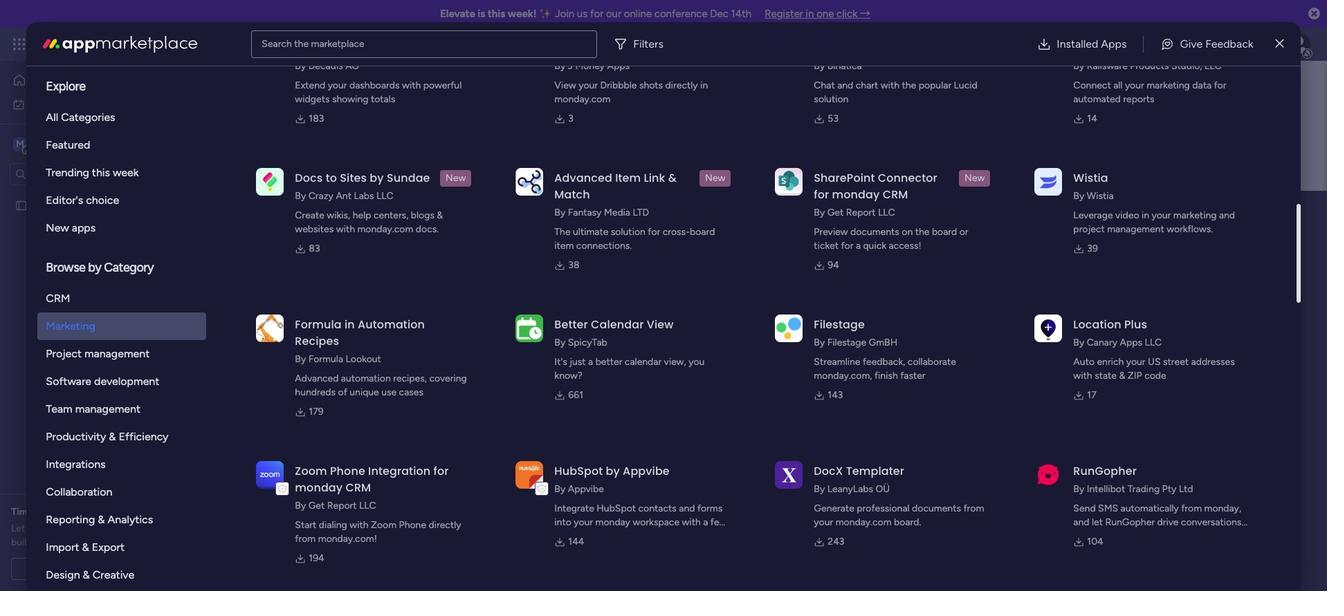 Task type: describe. For each thing, give the bounding box(es) containing it.
and inside "chat and chart with the popular lucid solution"
[[838, 80, 854, 91]]

online
[[624, 8, 652, 20]]

the
[[555, 226, 571, 238]]

import & export
[[46, 541, 125, 555]]

advanced item link & match
[[555, 170, 677, 203]]

advanced for match
[[555, 170, 613, 186]]

0 vertical spatial formula
[[295, 317, 342, 333]]

easy
[[555, 531, 575, 543]]

by inside hubspot by appvibe by appvibe
[[555, 484, 566, 496]]

app logo image for by crazy ant labs llc
[[256, 168, 284, 196]]

notifications image
[[1085, 37, 1099, 51]]

rungopher inside rungopher by intellibot trading pty ltd
[[1074, 464, 1137, 480]]

for inside connect all your marketing data for automated reports
[[1215, 80, 1227, 91]]

dashboards for with
[[350, 80, 400, 91]]

by get report llc
[[814, 207, 896, 219]]

installed
[[1057, 37, 1099, 50]]

pty
[[1163, 484, 1177, 496]]

workspace inside integrate hubspot contacts and forms into your monday workspace with a few easy steps.
[[633, 517, 680, 529]]

recently
[[414, 312, 449, 324]]

1 vertical spatial review
[[79, 523, 107, 535]]

by inside formula in automation recipes by formula lookout
[[295, 354, 306, 366]]

automatically
[[1121, 503, 1180, 515]]

with inside integrate hubspot contacts and forms into your monday workspace with a few easy steps.
[[682, 517, 701, 529]]

apps marketplace image
[[43, 36, 198, 52]]

leanylabs
[[828, 484, 874, 496]]

hubspot inside hubspot by appvibe by appvibe
[[555, 464, 603, 480]]

invite members image
[[1146, 37, 1160, 51]]

leverage video in your marketing and project management workflows.
[[1074, 210, 1236, 235]]

gmbh
[[869, 337, 898, 349]]

hundreds
[[295, 387, 336, 399]]

cross-
[[663, 226, 690, 238]]

dribbble
[[601, 80, 637, 91]]

app logo image for by fantasy media ltd
[[516, 168, 544, 196]]

recipes
[[295, 334, 339, 350]]

to
[[326, 170, 337, 186]]

shots
[[640, 80, 663, 91]]

documents inside generate professional documents from your monday.com board.
[[913, 503, 962, 515]]

team management
[[46, 403, 141, 416]]

schedule a meeting
[[45, 564, 131, 575]]

for right us
[[591, 8, 604, 20]]

llc inside zoom phone integration for monday crm by get report llc
[[359, 501, 376, 512]]

& left efficiency
[[109, 431, 116, 444]]

description
[[414, 230, 462, 242]]

& inside create wikis, help centers, blogs & websites with monday.com docs.
[[437, 210, 443, 222]]

far.
[[45, 537, 59, 549]]

automation
[[358, 317, 425, 333]]

it's just a better calendar view, you know?
[[555, 357, 705, 382]]

of inside the advanced automation recipes, covering hundreds of unique use cases
[[338, 387, 347, 399]]

my work
[[30, 98, 67, 110]]

0 vertical spatial filestage
[[814, 317, 865, 333]]

project management
[[46, 348, 150, 361]]

104
[[1088, 537, 1104, 548]]

from for rungopher
[[1182, 503, 1203, 515]]

better calendar view by spicytab
[[555, 317, 674, 349]]

crm inside zoom phone integration for monday crm by get report llc
[[346, 480, 371, 496]]

crm inside the sharepoint connector for monday crm
[[883, 187, 909, 203]]

app logo image for by formula lookout
[[256, 315, 284, 343]]

board inside preview documents on the board or ticket for a quick access!
[[933, 226, 958, 238]]

directly inside 'view your dribbble shots directly in monday.com'
[[666, 80, 698, 91]]

1 vertical spatial apps
[[607, 60, 630, 72]]

apps inside location plus by canary apps llc
[[1121, 337, 1143, 349]]

in inside 'view your dribbble shots directly in monday.com'
[[701, 80, 708, 91]]

your inside extend your dashboards with powerful widgets showing totals
[[328, 80, 347, 91]]

1 vertical spatial wistia
[[1087, 190, 1114, 202]]

collaboration
[[46, 486, 113, 499]]

1 vertical spatial formula
[[309, 354, 343, 366]]

time for an expert review let our experts review what you've built so far. free of charge
[[11, 507, 162, 549]]

0 vertical spatial you
[[364, 312, 380, 324]]

new for advanced item link & match
[[706, 172, 726, 184]]

→
[[861, 8, 871, 20]]

1 vertical spatial test
[[285, 344, 303, 356]]

workflows.
[[1167, 224, 1214, 235]]

collaborate
[[908, 357, 957, 368]]

create
[[295, 210, 325, 222]]

workspace up description
[[404, 196, 523, 227]]

calendar
[[591, 317, 644, 333]]

view inside better calendar view by spicytab
[[647, 317, 674, 333]]

charge
[[94, 537, 124, 549]]

documents inside preview documents on the board or ticket for a quick access!
[[851, 226, 900, 238]]

all
[[46, 111, 58, 124]]

new left apps
[[46, 222, 69, 235]]

integrate
[[555, 503, 595, 515]]

auto enrich your us street addresses with state & zip code
[[1074, 357, 1236, 382]]

app logo image for by spicytab
[[516, 315, 544, 343]]

sms
[[1099, 503, 1119, 515]]

for inside zoom phone integration for monday crm by get report llc
[[434, 464, 449, 480]]

studio,
[[1172, 60, 1203, 72]]

monday work management
[[62, 36, 215, 52]]

with inside "chat and chart with the popular lucid solution"
[[881, 80, 900, 91]]

by down installed apps button
[[1074, 60, 1085, 72]]

with inside extend your dashboards with powerful widgets showing totals
[[402, 80, 421, 91]]

generate professional documents from your monday.com board.
[[814, 503, 985, 529]]

0 horizontal spatial crm
[[46, 292, 70, 305]]

faster
[[901, 370, 926, 382]]

elevate
[[440, 8, 475, 20]]

workspace down 'centers,'
[[364, 230, 411, 242]]

by up chat on the right top of page
[[814, 60, 825, 72]]

view your dribbble shots directly in monday.com
[[555, 80, 708, 105]]

efficiency
[[119, 431, 169, 444]]

browse by category
[[46, 260, 154, 276]]

your inside connect all your marketing data for automated reports
[[1126, 80, 1145, 91]]

marketing inside connect all your marketing data for automated reports
[[1147, 80, 1191, 91]]

intellibot
[[1087, 484, 1126, 496]]

connect
[[1074, 80, 1112, 91]]

finish
[[875, 370, 898, 382]]

1 vertical spatial main workspace
[[345, 196, 523, 227]]

app logo image for by wistia
[[1035, 168, 1063, 196]]

new for docs to sites by sundae
[[446, 172, 466, 184]]

by for browse
[[88, 260, 101, 276]]

ai
[[1095, 531, 1105, 543]]

monday.com inside 'view your dribbble shots directly in monday.com'
[[555, 93, 611, 105]]

you inside it's just a better calendar view, you know?
[[689, 357, 705, 368]]

project
[[46, 348, 82, 361]]

it's
[[555, 357, 568, 368]]

monday.com inside create wikis, help centers, blogs & websites with monday.com docs.
[[358, 224, 414, 235]]

cases
[[399, 387, 424, 399]]

sites
[[340, 170, 367, 186]]

main workspace inside workspace selection 'element'
[[32, 137, 114, 151]]

crazy
[[309, 190, 334, 202]]

39
[[1088, 243, 1099, 255]]

solution inside "chat and chart with the popular lucid solution"
[[814, 93, 849, 105]]

monday.com!
[[318, 534, 377, 546]]

dec
[[711, 8, 729, 20]]

by inside better calendar view by spicytab
[[555, 337, 566, 349]]

labs
[[354, 190, 374, 202]]

rungopher inside send sms automatically from monday, and let rungopher drive conversations with ai
[[1106, 517, 1156, 529]]

management inside leverage video in your marketing and project management workflows.
[[1108, 224, 1165, 235]]

a inside it's just a better calendar view, you know?
[[589, 357, 593, 368]]

software
[[46, 375, 91, 388]]

0 vertical spatial report
[[847, 207, 876, 219]]

is
[[478, 8, 485, 20]]

expert
[[64, 507, 93, 519]]

0 vertical spatial wistia
[[1074, 170, 1109, 186]]

view inside 'view your dribbble shots directly in monday.com'
[[555, 80, 577, 91]]

trending
[[46, 166, 89, 179]]

by inside zoom phone integration for monday crm by get report llc
[[295, 501, 306, 512]]

your inside 'view your dribbble shots directly in monday.com'
[[579, 80, 598, 91]]

& inside 'advanced item link & match'
[[669, 170, 677, 186]]

home button
[[8, 69, 149, 91]]

reports
[[1124, 93, 1155, 105]]

for inside the ultimate solution for cross-board item connections.
[[648, 226, 661, 238]]

data
[[1193, 80, 1212, 91]]

your inside leverage video in your marketing and project management workflows.
[[1152, 210, 1172, 222]]

monday inside the sharepoint connector for monday crm
[[833, 187, 880, 203]]

better
[[596, 357, 623, 368]]

few
[[711, 517, 727, 529]]

drive
[[1158, 517, 1179, 529]]

report inside zoom phone integration for monday crm by get report llc
[[327, 501, 357, 512]]

ltd
[[1180, 484, 1194, 496]]

use
[[382, 387, 397, 399]]

search the marketplace
[[262, 38, 365, 50]]

in inside formula in automation recipes by formula lookout
[[345, 317, 355, 333]]

Search in workspace field
[[29, 166, 116, 182]]

work for monday
[[112, 36, 137, 52]]

& right design
[[83, 569, 90, 582]]

a inside preview documents on the board or ticket for a quick access!
[[856, 240, 861, 252]]

app logo image for by canary apps llc
[[1035, 315, 1063, 343]]

from inside start dialing with zoom phone directly from monday.com!
[[295, 534, 316, 546]]

filters
[[634, 37, 664, 50]]

decadis
[[309, 60, 343, 72]]

by for hubspot
[[606, 464, 620, 480]]

widgets
[[295, 93, 330, 105]]

workspace inside workspace selection 'element'
[[59, 137, 114, 151]]



Task type: locate. For each thing, give the bounding box(es) containing it.
work up home "button"
[[112, 36, 137, 52]]

from inside generate professional documents from your monday.com board.
[[964, 503, 985, 515]]

monday inside zoom phone integration for monday crm by get report llc
[[295, 480, 343, 496]]

marketing up workflows. on the right top of the page
[[1174, 210, 1217, 222]]

0 horizontal spatial by
[[88, 260, 101, 276]]

app logo image for by intellibot trading pty ltd
[[1035, 462, 1063, 489]]

by inside location plus by canary apps llc
[[1074, 337, 1085, 349]]

0 horizontal spatial main workspace
[[32, 137, 114, 151]]

1 horizontal spatial zoom
[[371, 520, 397, 532]]

advanced up match
[[555, 170, 613, 186]]

with inside send sms automatically from monday, and let rungopher drive conversations with ai
[[1074, 531, 1093, 543]]

apps image
[[1176, 37, 1190, 51]]

1 vertical spatial the
[[902, 80, 917, 91]]

the inside preview documents on the board or ticket for a quick access!
[[916, 226, 930, 238]]

work inside button
[[46, 98, 67, 110]]

phone inside start dialing with zoom phone directly from monday.com!
[[399, 520, 427, 532]]

search everything image
[[1210, 37, 1224, 51]]

by inside hubspot by appvibe by appvibe
[[606, 464, 620, 480]]

visited
[[383, 312, 411, 324]]

1 vertical spatial phone
[[399, 520, 427, 532]]

for down sharepoint on the right
[[814, 187, 830, 203]]

app logo image
[[256, 168, 284, 196], [776, 168, 803, 196], [1035, 168, 1063, 196], [516, 168, 544, 196], [256, 315, 284, 343], [516, 315, 544, 343], [776, 315, 803, 343], [1035, 315, 1063, 343], [256, 462, 284, 489], [516, 462, 544, 489], [776, 462, 803, 489], [1035, 462, 1063, 489]]

solution down chat on the right top of page
[[814, 93, 849, 105]]

test right 'public board' image
[[33, 200, 51, 212]]

search
[[262, 38, 292, 50]]

2 horizontal spatial crm
[[883, 187, 909, 203]]

workspace selection element
[[13, 136, 116, 154]]

formula
[[295, 317, 342, 333], [309, 354, 343, 366]]

0 horizontal spatial our
[[27, 523, 42, 535]]

1 horizontal spatial of
[[338, 387, 347, 399]]

1 vertical spatial of
[[83, 537, 92, 549]]

0 vertical spatial this
[[488, 8, 506, 20]]

by down docs
[[295, 190, 306, 202]]

by down the docx on the right of the page
[[814, 484, 825, 496]]

explore
[[46, 79, 86, 94]]

& left what
[[98, 514, 105, 527]]

feedback,
[[863, 357, 906, 368]]

workspace left the better
[[480, 312, 527, 324]]

with
[[402, 80, 421, 91], [881, 80, 900, 91], [336, 224, 355, 235], [1074, 370, 1093, 382], [682, 517, 701, 529], [350, 520, 369, 532], [1074, 531, 1093, 543]]

1 vertical spatial crm
[[46, 292, 70, 305]]

0 vertical spatial hubspot
[[555, 464, 603, 480]]

feedback
[[1206, 37, 1254, 50]]

1 horizontal spatial by
[[370, 170, 384, 186]]

meeting
[[95, 564, 131, 575]]

by up start
[[295, 501, 306, 512]]

report up dialing
[[327, 501, 357, 512]]

1 horizontal spatial solution
[[814, 93, 849, 105]]

advanced automation recipes, covering hundreds of unique use cases
[[295, 373, 467, 399]]

0 horizontal spatial test
[[33, 200, 51, 212]]

start
[[295, 520, 317, 532]]

in right the shots
[[701, 80, 708, 91]]

reporting
[[46, 514, 95, 527]]

dapulse x slim image
[[1276, 36, 1285, 52]]

our inside time for an expert review let our experts review what you've built so far. free of charge
[[27, 523, 42, 535]]

1 horizontal spatial our
[[606, 8, 622, 20]]

new apps
[[46, 222, 96, 235]]

you left visited
[[364, 312, 380, 324]]

crm
[[883, 187, 909, 203], [46, 292, 70, 305], [346, 480, 371, 496]]

2 vertical spatial crm
[[346, 480, 371, 496]]

179
[[309, 406, 324, 418]]

by up streamline
[[814, 337, 825, 349]]

0 horizontal spatial board
[[690, 226, 715, 238]]

advanced up hundreds
[[295, 373, 339, 385]]

2 horizontal spatial from
[[1182, 503, 1203, 515]]

1 vertical spatial documents
[[913, 503, 962, 515]]

select product image
[[12, 37, 26, 51]]

hubspot down hubspot by appvibe by appvibe
[[597, 503, 636, 515]]

1 horizontal spatial main
[[345, 196, 399, 227]]

& left zip
[[1120, 370, 1126, 382]]

with left powerful
[[402, 80, 421, 91]]

street
[[1164, 357, 1190, 368]]

experts
[[44, 523, 76, 535]]

1 vertical spatial main
[[345, 196, 399, 227]]

board inside the ultimate solution for cross-board item connections.
[[690, 226, 715, 238]]

and
[[838, 80, 854, 91], [1220, 210, 1236, 222], [293, 312, 309, 324], [679, 503, 695, 515], [1074, 517, 1090, 529]]

new right sundae
[[446, 172, 466, 184]]

0 vertical spatial our
[[606, 8, 622, 20]]

get inside zoom phone integration for monday crm by get report llc
[[309, 501, 325, 512]]

apps down the plus
[[1121, 337, 1143, 349]]

with inside create wikis, help centers, blogs & websites with monday.com docs.
[[336, 224, 355, 235]]

directly inside start dialing with zoom phone directly from monday.com!
[[429, 520, 462, 532]]

llc down search everything icon
[[1205, 60, 1222, 72]]

addresses
[[1192, 357, 1236, 368]]

0 vertical spatial view
[[555, 80, 577, 91]]

streamline feedback, collaborate monday.com, finish faster
[[814, 357, 957, 382]]

your inside integrate hubspot contacts and forms into your monday workspace with a few easy steps.
[[574, 517, 593, 529]]

chart
[[856, 80, 879, 91]]

a left few
[[704, 517, 709, 529]]

a inside integrate hubspot contacts and forms into your monday workspace with a few easy steps.
[[704, 517, 709, 529]]

monday.com down 'centers,'
[[358, 224, 414, 235]]

totals
[[371, 93, 395, 105]]

0 horizontal spatial zoom
[[295, 464, 327, 480]]

2 vertical spatial by
[[606, 464, 620, 480]]

3
[[569, 113, 574, 125]]

& inside auto enrich your us street addresses with state & zip code
[[1120, 370, 1126, 382]]

this right recently
[[462, 312, 478, 324]]

schedule
[[45, 564, 86, 575]]

of inside time for an expert review let our experts review what you've built so far. free of charge
[[83, 537, 92, 549]]

94
[[828, 260, 840, 271]]

templater
[[847, 464, 905, 480]]

location plus by canary apps llc
[[1074, 317, 1162, 349]]

1 horizontal spatial this
[[462, 312, 478, 324]]

docx
[[814, 464, 844, 480]]

llc inside location plus by canary apps llc
[[1145, 337, 1162, 349]]

ticket
[[814, 240, 839, 252]]

for right "integration"
[[434, 464, 449, 480]]

2 board from the left
[[933, 226, 958, 238]]

phone left "integration"
[[330, 464, 365, 480]]

0 vertical spatial appvibe
[[623, 464, 670, 480]]

zoom phone integration for monday crm by get report llc
[[295, 464, 449, 512]]

you right view,
[[689, 357, 705, 368]]

0 horizontal spatial advanced
[[295, 373, 339, 385]]

zoom up start
[[295, 464, 327, 480]]

our left online
[[606, 8, 622, 20]]

monday.com up 3
[[555, 93, 611, 105]]

popular
[[919, 80, 952, 91]]

register in one click →
[[765, 8, 871, 20]]

and inside integrate hubspot contacts and forms into your monday workspace with a few easy steps.
[[679, 503, 695, 515]]

for
[[591, 8, 604, 20], [1215, 80, 1227, 91], [814, 187, 830, 203], [648, 226, 661, 238], [842, 240, 854, 252], [434, 464, 449, 480], [35, 507, 48, 519]]

main inside workspace selection 'element'
[[32, 137, 56, 151]]

your inside generate professional documents from your monday.com board.
[[814, 517, 834, 529]]

0 vertical spatial crm
[[883, 187, 909, 203]]

work
[[112, 36, 137, 52], [46, 98, 67, 110]]

review
[[95, 507, 125, 519], [79, 523, 107, 535]]

1 horizontal spatial appvibe
[[623, 464, 670, 480]]

schedule a meeting button
[[11, 559, 165, 581]]

1 vertical spatial rungopher
[[1106, 517, 1156, 529]]

by inside the filestage by filestage gmbh
[[814, 337, 825, 349]]

for right ticket in the right top of the page
[[842, 240, 854, 252]]

for left an
[[35, 507, 48, 519]]

1 vertical spatial get
[[309, 501, 325, 512]]

get up "preview"
[[828, 207, 844, 219]]

crm down connector at the right of the page
[[883, 187, 909, 203]]

0 vertical spatial test
[[33, 200, 51, 212]]

by decadis ag
[[295, 60, 359, 72]]

1 vertical spatial our
[[27, 523, 42, 535]]

for inside time for an expert review let our experts review what you've built so far. free of charge
[[35, 507, 48, 519]]

1 horizontal spatial work
[[112, 36, 137, 52]]

1 vertical spatial marketing
[[1174, 210, 1217, 222]]

your up zip
[[1127, 357, 1146, 368]]

1 board from the left
[[690, 226, 715, 238]]

0 vertical spatial monday.com
[[555, 93, 611, 105]]

docs
[[295, 170, 323, 186]]

marketing inside leverage video in your marketing and project management workflows.
[[1174, 210, 1217, 222]]

by right browse
[[88, 260, 101, 276]]

get up start
[[309, 501, 325, 512]]

new for sharepoint connector for monday crm
[[965, 172, 985, 184]]

apps right notifications image
[[1102, 37, 1127, 50]]

with up "monday.com!" at the bottom left of the page
[[350, 520, 369, 532]]

by inside docx templater by leanylabs oü
[[814, 484, 825, 496]]

filestage by filestage gmbh
[[814, 317, 898, 349]]

connections.
[[577, 240, 632, 252]]

plans
[[261, 38, 284, 50]]

144
[[569, 537, 585, 548]]

0 vertical spatial apps
[[1102, 37, 1127, 50]]

advanced inside 'advanced item link & match'
[[555, 170, 613, 186]]

1 vertical spatial solution
[[611, 226, 646, 238]]

give feedback
[[1181, 37, 1254, 50]]

monday up home "button"
[[62, 36, 109, 52]]

option
[[0, 193, 177, 196]]

by up extend
[[295, 60, 306, 72]]

1 vertical spatial monday.com
[[358, 224, 414, 235]]

help image
[[1241, 37, 1255, 51]]

railsware
[[1087, 60, 1128, 72]]

main workspace down the all categories
[[32, 137, 114, 151]]

by up the
[[555, 207, 566, 219]]

advanced inside the advanced automation recipes, covering hundreds of unique use cases
[[295, 373, 339, 385]]

your down generate at the bottom
[[814, 517, 834, 529]]

monday up "steps."
[[596, 517, 631, 529]]

conference
[[655, 8, 708, 20]]

1 horizontal spatial phone
[[399, 520, 427, 532]]

websites
[[295, 224, 334, 235]]

monday,
[[1205, 503, 1242, 515]]

inbox image
[[1115, 37, 1129, 51]]

a right just
[[589, 357, 593, 368]]

with inside auto enrich your us street addresses with state & zip code
[[1074, 370, 1093, 382]]

team
[[46, 403, 73, 416]]

1 vertical spatial by
[[88, 260, 101, 276]]

phone down zoom phone integration for monday crm by get report llc
[[399, 520, 427, 532]]

0 horizontal spatial report
[[327, 501, 357, 512]]

zoom inside zoom phone integration for monday crm by get report llc
[[295, 464, 327, 480]]

1 vertical spatial view
[[647, 317, 674, 333]]

phone inside zoom phone integration for monday crm by get report llc
[[330, 464, 365, 480]]

appvibe up integrate
[[568, 484, 604, 496]]

quick
[[864, 240, 887, 252]]

steps.
[[577, 531, 603, 543]]

by
[[295, 60, 306, 72], [555, 60, 566, 72], [814, 60, 825, 72], [1074, 60, 1085, 72], [295, 190, 306, 202], [1074, 190, 1085, 202], [555, 207, 566, 219], [814, 207, 825, 219], [555, 337, 566, 349], [814, 337, 825, 349], [1074, 337, 1085, 349], [295, 354, 306, 366], [555, 484, 566, 496], [814, 484, 825, 496], [1074, 484, 1085, 496], [295, 501, 306, 512]]

1 horizontal spatial board
[[933, 226, 958, 238]]

0 horizontal spatial documents
[[851, 226, 900, 238]]

0 horizontal spatial directly
[[429, 520, 462, 532]]

1 vertical spatial work
[[46, 98, 67, 110]]

for inside the sharepoint connector for monday crm
[[814, 187, 830, 203]]

83
[[309, 243, 320, 255]]

a inside button
[[88, 564, 93, 575]]

boards
[[261, 312, 291, 324]]

2 horizontal spatial monday.com
[[836, 517, 892, 529]]

board
[[690, 226, 715, 238], [933, 226, 958, 238]]

send sms automatically from monday, and let rungopher drive conversations with ai
[[1074, 503, 1242, 543]]

brad klo image
[[1289, 33, 1311, 55]]

on
[[902, 226, 913, 238]]

workspace down contacts
[[633, 517, 680, 529]]

for right data
[[1215, 80, 1227, 91]]

& right link
[[669, 170, 677, 186]]

1 vertical spatial filestage
[[828, 337, 867, 349]]

wistia
[[1074, 170, 1109, 186], [1087, 190, 1114, 202]]

test list box
[[0, 191, 177, 404]]

built
[[11, 537, 30, 549]]

this right is
[[488, 8, 506, 20]]

1 horizontal spatial you
[[689, 357, 705, 368]]

0 vertical spatial main
[[32, 137, 56, 151]]

& right free
[[82, 541, 89, 555]]

test down boards at left
[[285, 344, 303, 356]]

streamline
[[814, 357, 861, 368]]

for left cross-
[[648, 226, 661, 238]]

1 horizontal spatial monday.com
[[555, 93, 611, 105]]

by crazy ant labs llc
[[295, 190, 394, 202]]

your down money
[[579, 80, 598, 91]]

apps
[[1102, 37, 1127, 50], [607, 60, 630, 72], [1121, 337, 1143, 349]]

your up workflows. on the right top of the page
[[1152, 210, 1172, 222]]

0 vertical spatial of
[[338, 387, 347, 399]]

1 horizontal spatial advanced
[[555, 170, 613, 186]]

report down the sharepoint connector for monday crm in the top right of the page
[[847, 207, 876, 219]]

zoom up "monday.com!" at the bottom left of the page
[[371, 520, 397, 532]]

Main workspace field
[[342, 196, 1272, 227]]

2 vertical spatial the
[[916, 226, 930, 238]]

monday.com inside generate professional documents from your monday.com board.
[[836, 517, 892, 529]]

0 vertical spatial the
[[294, 38, 309, 50]]

1 vertical spatial directly
[[429, 520, 462, 532]]

apps inside installed apps button
[[1102, 37, 1127, 50]]

an
[[51, 507, 61, 519]]

installed apps button
[[1027, 30, 1139, 58]]

workspace image
[[13, 137, 27, 152]]

2 horizontal spatial this
[[488, 8, 506, 20]]

work up the 'all'
[[46, 98, 67, 110]]

0 vertical spatial main workspace
[[32, 137, 114, 151]]

1 vertical spatial this
[[92, 166, 110, 179]]

1 horizontal spatial main workspace
[[345, 196, 523, 227]]

0 horizontal spatial this
[[92, 166, 110, 179]]

j
[[568, 60, 573, 72]]

a left quick
[[856, 240, 861, 252]]

dialing
[[319, 520, 347, 532]]

with left ai
[[1074, 531, 1093, 543]]

or
[[960, 226, 969, 238]]

app logo image for by leanylabs oü
[[776, 462, 803, 489]]

1 horizontal spatial report
[[847, 207, 876, 219]]

1 vertical spatial advanced
[[295, 373, 339, 385]]

0 vertical spatial review
[[95, 507, 125, 519]]

and inside send sms automatically from monday, and let rungopher drive conversations with ai
[[1074, 517, 1090, 529]]

appvibe up contacts
[[623, 464, 670, 480]]

dashboards for you
[[312, 312, 362, 324]]

connect all your marketing data for automated reports
[[1074, 80, 1227, 105]]

hubspot up integrate
[[555, 464, 603, 480]]

0 horizontal spatial main
[[32, 137, 56, 151]]

monday inside integrate hubspot contacts and forms into your monday workspace with a few easy steps.
[[596, 517, 631, 529]]

1 horizontal spatial crm
[[346, 480, 371, 496]]

by j money apps
[[555, 60, 630, 72]]

the right 'on'
[[916, 226, 930, 238]]

test inside list box
[[33, 200, 51, 212]]

0 vertical spatial zoom
[[295, 464, 327, 480]]

2 vertical spatial monday.com
[[836, 517, 892, 529]]

0 horizontal spatial of
[[83, 537, 92, 549]]

see plans button
[[223, 34, 290, 55]]

1 horizontal spatial get
[[828, 207, 844, 219]]

0 vertical spatial documents
[[851, 226, 900, 238]]

in left one
[[806, 8, 815, 20]]

1 vertical spatial dashboards
[[312, 312, 362, 324]]

in right recently
[[452, 312, 459, 324]]

work for my
[[46, 98, 67, 110]]

marketing down studio,
[[1147, 80, 1191, 91]]

0 horizontal spatial appvibe
[[568, 484, 604, 496]]

main workspace
[[32, 137, 114, 151], [345, 196, 523, 227]]

my
[[30, 98, 44, 110]]

by inside wistia by wistia
[[1074, 190, 1085, 202]]

the inside "chat and chart with the popular lucid solution"
[[902, 80, 917, 91]]

for inside preview documents on the board or ticket for a quick access!
[[842, 240, 854, 252]]

free
[[61, 537, 80, 549]]

app logo image for by get report llc
[[776, 168, 803, 196]]

new right link
[[706, 172, 726, 184]]

filters button
[[609, 30, 675, 58]]

recipes,
[[393, 373, 427, 385]]

add to favorites image
[[894, 343, 908, 357]]

monday.com
[[555, 93, 611, 105], [358, 224, 414, 235], [836, 517, 892, 529]]

documents
[[851, 226, 900, 238], [913, 503, 962, 515]]

with down wikis,
[[336, 224, 355, 235]]

by up leverage
[[1074, 190, 1085, 202]]

by inside rungopher by intellibot trading pty ltd
[[1074, 484, 1085, 496]]

by up send
[[1074, 484, 1085, 496]]

public board image
[[15, 199, 28, 212]]

from inside send sms automatically from monday, and let rungopher drive conversations with ai
[[1182, 503, 1203, 515]]

llc up us
[[1145, 337, 1162, 349]]

automated
[[1074, 93, 1121, 105]]

and inside leverage video in your marketing and project management workflows.
[[1220, 210, 1236, 222]]

llc up preview documents on the board or ticket for a quick access!
[[879, 207, 896, 219]]

in inside leverage video in your marketing and project management workflows.
[[1142, 210, 1150, 222]]

zoom inside start dialing with zoom phone directly from monday.com!
[[371, 520, 397, 532]]

hubspot inside integrate hubspot contacts and forms into your monday workspace with a few easy steps.
[[597, 503, 636, 515]]

your up showing
[[328, 80, 347, 91]]

143
[[828, 390, 844, 402]]

my work button
[[8, 93, 149, 115]]

by up it's on the left
[[555, 337, 566, 349]]

0 vertical spatial rungopher
[[1074, 464, 1137, 480]]

marketing
[[46, 320, 95, 333]]

our up so
[[27, 523, 42, 535]]

main up add
[[345, 196, 399, 227]]

by left j
[[555, 60, 566, 72]]

review up import & export
[[79, 523, 107, 535]]

import
[[46, 541, 79, 555]]

new up or on the right top of page
[[965, 172, 985, 184]]

link
[[644, 170, 666, 186]]

by down recipes
[[295, 354, 306, 366]]

by up "preview"
[[814, 207, 825, 219]]

in right video
[[1142, 210, 1150, 222]]

advanced for hundreds
[[295, 373, 339, 385]]

better
[[555, 317, 588, 333]]

1 horizontal spatial documents
[[913, 503, 962, 515]]

automation
[[341, 373, 391, 385]]

llc up 'centers,'
[[377, 190, 394, 202]]

1 vertical spatial hubspot
[[597, 503, 636, 515]]

this left week
[[92, 166, 110, 179]]

apps up dribbble
[[607, 60, 630, 72]]

1 horizontal spatial from
[[964, 503, 985, 515]]

from for docx templater
[[964, 503, 985, 515]]

in up lookout
[[345, 317, 355, 333]]

crm down "integration"
[[346, 480, 371, 496]]

solution inside the ultimate solution for cross-board item connections.
[[611, 226, 646, 238]]

2 horizontal spatial by
[[606, 464, 620, 480]]

video
[[1116, 210, 1140, 222]]

0 vertical spatial solution
[[814, 93, 849, 105]]

documents up quick
[[851, 226, 900, 238]]

app logo image for by filestage gmbh
[[776, 315, 803, 343]]

1 vertical spatial appvibe
[[568, 484, 604, 496]]

you've
[[134, 523, 162, 535]]

1 vertical spatial zoom
[[371, 520, 397, 532]]

with inside start dialing with zoom phone directly from monday.com!
[[350, 520, 369, 532]]

1 horizontal spatial test
[[285, 344, 303, 356]]

view up view,
[[647, 317, 674, 333]]

llc
[[1205, 60, 1222, 72], [377, 190, 394, 202], [879, 207, 896, 219], [1145, 337, 1162, 349], [359, 501, 376, 512]]

2 vertical spatial this
[[462, 312, 478, 324]]

your inside auto enrich your us street addresses with state & zip code
[[1127, 357, 1146, 368]]

see
[[242, 38, 259, 50]]

0 horizontal spatial work
[[46, 98, 67, 110]]

monday up start
[[295, 480, 343, 496]]

0 vertical spatial by
[[370, 170, 384, 186]]

dashboards inside extend your dashboards with powerful widgets showing totals
[[350, 80, 400, 91]]

0 vertical spatial phone
[[330, 464, 365, 480]]

professional
[[857, 503, 910, 515]]

the ultimate solution for cross-board item connections.
[[555, 226, 715, 252]]

editor's
[[46, 194, 83, 207]]

0 horizontal spatial from
[[295, 534, 316, 546]]

the left the popular
[[902, 80, 917, 91]]

appvibe
[[623, 464, 670, 480], [568, 484, 604, 496]]

0 horizontal spatial monday.com
[[358, 224, 414, 235]]

0 vertical spatial directly
[[666, 80, 698, 91]]

ltd
[[633, 207, 649, 219]]

view down j
[[555, 80, 577, 91]]



Task type: vqa. For each thing, say whether or not it's contained in the screenshot.
bottommost dashboards
yes



